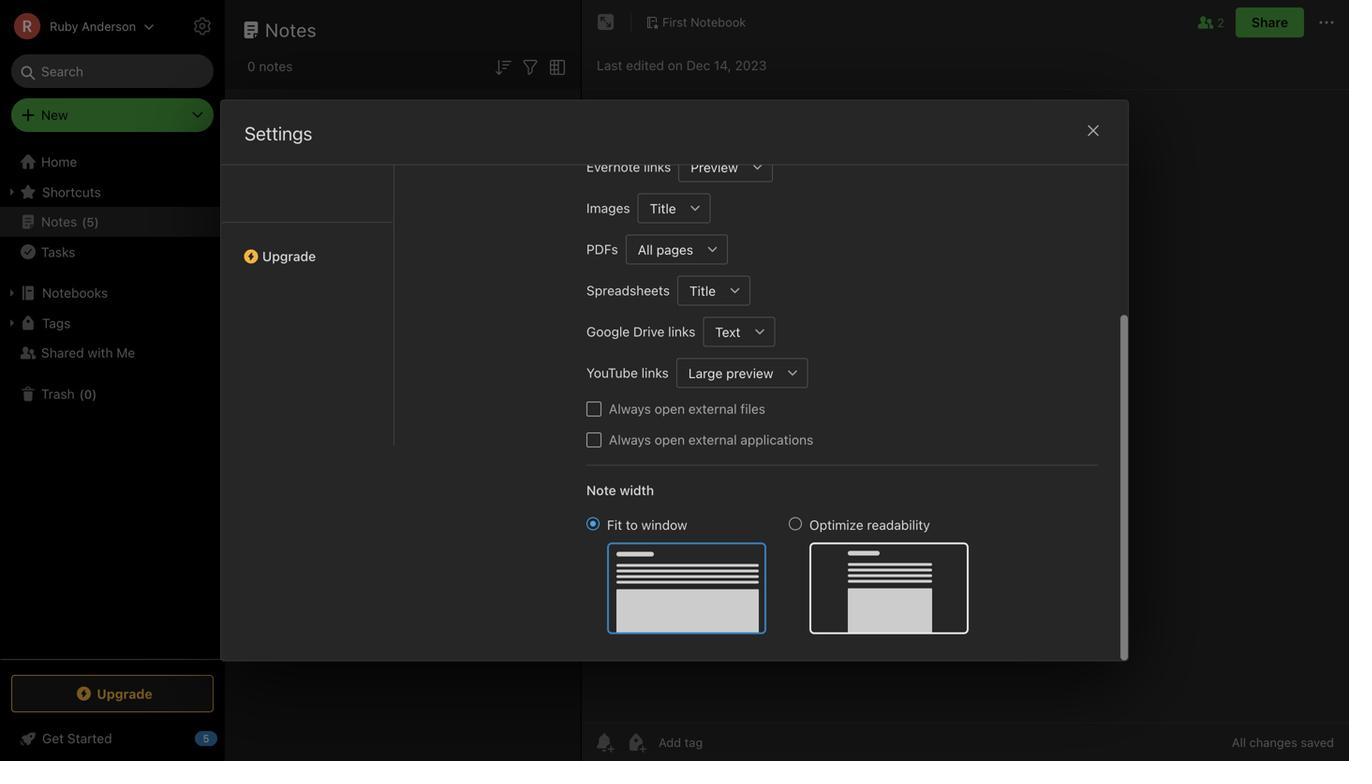 Task type: vqa. For each thing, say whether or not it's contained in the screenshot.
Terms
no



Task type: describe. For each thing, give the bounding box(es) containing it.
Choose default view option for Spreadsheets field
[[677, 276, 750, 306]]

) for trash
[[92, 387, 97, 401]]

tasks button
[[0, 237, 224, 267]]

notes for notes
[[265, 19, 317, 41]]

trash ( 0 )
[[41, 386, 97, 402]]

2 button
[[1195, 11, 1224, 34]]

all changes saved
[[1232, 736, 1334, 750]]

note
[[586, 483, 616, 498]]

open for always open external applications
[[655, 432, 685, 448]]

changes
[[1249, 736, 1297, 750]]

all for all pages
[[638, 242, 653, 257]]

0 notes
[[247, 59, 293, 74]]

Choose default view option for PDFs field
[[626, 235, 728, 265]]

1 vertical spatial links
[[668, 324, 695, 340]]

1 vertical spatial upgrade button
[[11, 676, 214, 713]]

dec
[[686, 58, 710, 73]]

optimize
[[809, 518, 864, 533]]

shortcuts button
[[0, 177, 224, 207]]

new button
[[11, 98, 214, 132]]

large preview
[[688, 366, 773, 381]]

notes ( 5 )
[[41, 214, 99, 230]]

open for always open external files
[[655, 401, 685, 417]]

note width
[[586, 483, 654, 498]]

expand note image
[[595, 11, 617, 34]]

files
[[741, 401, 765, 417]]

tree containing home
[[0, 147, 225, 659]]

shared with me link
[[0, 338, 224, 368]]

clear
[[538, 100, 566, 113]]

last
[[597, 58, 622, 73]]

applications
[[741, 432, 813, 448]]

large preview button
[[676, 358, 778, 388]]

upgrade for top upgrade popup button
[[262, 249, 316, 264]]

readability
[[867, 518, 930, 533]]

title for images
[[650, 201, 676, 216]]

fit to window
[[607, 518, 687, 533]]

links for youtube links
[[641, 365, 669, 381]]

intense button
[[243, 124, 346, 154]]

settings tooltip
[[208, 8, 299, 45]]

1 vertical spatial settings
[[245, 122, 312, 144]]

settings image
[[191, 15, 214, 37]]

youtube links
[[586, 365, 669, 381]]

external for applications
[[688, 432, 737, 448]]

Optimize readability radio
[[789, 518, 802, 531]]

close image
[[1082, 119, 1105, 142]]

window
[[641, 518, 687, 533]]

external for files
[[688, 401, 737, 417]]

optimize readability
[[809, 518, 930, 533]]

last edited on dec 14, 2023
[[597, 58, 767, 73]]

pdfs
[[586, 242, 618, 257]]

option group containing fit to window
[[586, 516, 969, 635]]

14,
[[714, 58, 731, 73]]

google
[[586, 324, 630, 340]]

filters
[[244, 100, 287, 113]]

home link
[[0, 147, 225, 177]]

add tag image
[[625, 732, 647, 754]]

first
[[662, 15, 687, 29]]

expand tags image
[[5, 316, 20, 331]]

always open external files
[[609, 401, 765, 417]]

2
[[1217, 15, 1224, 29]]

shared
[[41, 345, 84, 361]]

Always open external files checkbox
[[586, 402, 601, 417]]

to
[[626, 518, 638, 533]]

expand notebooks image
[[5, 286, 20, 301]]

evernote
[[586, 159, 640, 175]]

evernote links
[[586, 159, 671, 175]]



Task type: locate. For each thing, give the bounding box(es) containing it.
(
[[82, 215, 87, 229], [79, 387, 84, 401]]

0 horizontal spatial title
[[650, 201, 676, 216]]

1 horizontal spatial all
[[1232, 736, 1246, 750]]

) right trash
[[92, 387, 97, 401]]

trash
[[41, 386, 75, 402]]

( inside trash ( 0 )
[[79, 387, 84, 401]]

0 horizontal spatial all
[[638, 242, 653, 257]]

0 vertical spatial all
[[638, 242, 653, 257]]

notes up notes
[[265, 19, 317, 41]]

0 inside trash ( 0 )
[[84, 387, 92, 401]]

( for trash
[[79, 387, 84, 401]]

external
[[688, 401, 737, 417], [688, 432, 737, 448]]

notes inside tree
[[41, 214, 77, 230]]

tree
[[0, 147, 225, 659]]

title button down choose default view option for pdfs field
[[677, 276, 720, 306]]

title up all pages button
[[650, 201, 676, 216]]

1 vertical spatial title
[[690, 283, 716, 299]]

0 vertical spatial links
[[644, 159, 671, 175]]

1 external from the top
[[688, 401, 737, 417]]

0 vertical spatial 0
[[247, 59, 255, 74]]

0
[[247, 59, 255, 74], [84, 387, 92, 401]]

always for always open external files
[[609, 401, 651, 417]]

0 vertical spatial always
[[609, 401, 651, 417]]

Always open external applications checkbox
[[586, 433, 601, 448]]

1 horizontal spatial upgrade
[[262, 249, 316, 264]]

open
[[655, 401, 685, 417], [655, 432, 685, 448]]

settings
[[236, 19, 284, 33], [245, 122, 312, 144]]

Choose default view option for Google Drive links field
[[703, 317, 775, 347]]

shortcuts
[[42, 184, 101, 200]]

links right drive
[[668, 324, 695, 340]]

large
[[688, 366, 723, 381]]

title
[[650, 201, 676, 216], [690, 283, 716, 299]]

upgrade for the bottom upgrade popup button
[[97, 687, 152, 702]]

all
[[638, 242, 653, 257], [1232, 736, 1246, 750]]

note window element
[[582, 0, 1349, 762]]

2 external from the top
[[688, 432, 737, 448]]

( for notes
[[82, 215, 87, 229]]

0 vertical spatial external
[[688, 401, 737, 417]]

saved
[[1301, 736, 1334, 750]]

tags
[[42, 316, 71, 331]]

upgrade button
[[221, 222, 393, 272], [11, 676, 214, 713]]

preview
[[691, 160, 738, 175]]

2 always from the top
[[609, 432, 651, 448]]

) for notes
[[94, 215, 99, 229]]

title for spreadsheets
[[690, 283, 716, 299]]

links
[[644, 159, 671, 175], [668, 324, 695, 340], [641, 365, 669, 381]]

all left changes
[[1232, 736, 1246, 750]]

1 always from the top
[[609, 401, 651, 417]]

5
[[87, 215, 94, 229]]

external down the 'always open external files'
[[688, 432, 737, 448]]

)
[[94, 215, 99, 229], [92, 387, 97, 401]]

text button
[[703, 317, 745, 347]]

title inside 'field'
[[650, 201, 676, 216]]

width
[[620, 483, 654, 498]]

me
[[116, 345, 135, 361]]

1 vertical spatial )
[[92, 387, 97, 401]]

spreadsheets
[[586, 283, 670, 298]]

open down the 'always open external files'
[[655, 432, 685, 448]]

1 vertical spatial upgrade
[[97, 687, 152, 702]]

all inside note window element
[[1232, 736, 1246, 750]]

title button up all pages button
[[638, 193, 681, 223]]

1 vertical spatial always
[[609, 432, 651, 448]]

0 vertical spatial (
[[82, 215, 87, 229]]

title button for spreadsheets
[[677, 276, 720, 306]]

tab list
[[418, 0, 572, 446]]

Search text field
[[24, 54, 200, 88]]

1 vertical spatial open
[[655, 432, 685, 448]]

settings up 0 notes
[[236, 19, 284, 33]]

2023
[[735, 58, 767, 73]]

all left pages
[[638, 242, 653, 257]]

title inside choose default view option for spreadsheets field
[[690, 283, 716, 299]]

Choose default view option for Evernote links field
[[679, 152, 773, 182]]

all inside all pages button
[[638, 242, 653, 257]]

0 vertical spatial upgrade button
[[221, 222, 393, 272]]

0 horizontal spatial 0
[[84, 387, 92, 401]]

first notebook button
[[639, 9, 753, 36]]

0 vertical spatial settings
[[236, 19, 284, 33]]

2 vertical spatial links
[[641, 365, 669, 381]]

Choose default view option for Images field
[[638, 193, 711, 223]]

notebook
[[691, 15, 746, 29]]

0 vertical spatial upgrade
[[262, 249, 316, 264]]

0 vertical spatial title button
[[638, 193, 681, 223]]

all pages
[[638, 242, 693, 257]]

0 right trash
[[84, 387, 92, 401]]

1 vertical spatial title button
[[677, 276, 720, 306]]

( down shortcuts
[[82, 215, 87, 229]]

notebooks link
[[0, 278, 224, 308]]

fit
[[607, 518, 622, 533]]

tasks
[[41, 244, 75, 260]]

Choose default view option for YouTube links field
[[676, 358, 808, 388]]

google drive links
[[586, 324, 695, 340]]

title up 'text' button
[[690, 283, 716, 299]]

share button
[[1236, 7, 1304, 37]]

( right trash
[[79, 387, 84, 401]]

title button
[[638, 193, 681, 223], [677, 276, 720, 306]]

1 horizontal spatial 0
[[247, 59, 255, 74]]

always open external applications
[[609, 432, 813, 448]]

1 vertical spatial external
[[688, 432, 737, 448]]

1 horizontal spatial notes
[[265, 19, 317, 41]]

intense
[[271, 131, 315, 146]]

notebooks
[[42, 285, 108, 301]]

all for all changes saved
[[1232, 736, 1246, 750]]

0 horizontal spatial notes
[[41, 214, 77, 230]]

1 vertical spatial all
[[1232, 736, 1246, 750]]

shared with me
[[41, 345, 135, 361]]

1 vertical spatial 0
[[84, 387, 92, 401]]

0 vertical spatial title
[[650, 201, 676, 216]]

preview button
[[679, 152, 743, 182]]

settings down filters
[[245, 122, 312, 144]]

) inside the 'notes ( 5 )'
[[94, 215, 99, 229]]

on
[[668, 58, 683, 73]]

( inside the 'notes ( 5 )'
[[82, 215, 87, 229]]

links for evernote links
[[644, 159, 671, 175]]

always for always open external applications
[[609, 432, 651, 448]]

1 open from the top
[[655, 401, 685, 417]]

links down drive
[[641, 365, 669, 381]]

notes for notes ( 5 )
[[41, 214, 77, 230]]

0 horizontal spatial upgrade button
[[11, 676, 214, 713]]

upgrade
[[262, 249, 316, 264], [97, 687, 152, 702]]

pages
[[656, 242, 693, 257]]

always right always open external applications option
[[609, 432, 651, 448]]

clear button
[[538, 100, 566, 113]]

edited
[[626, 58, 664, 73]]

home
[[41, 154, 77, 170]]

1 horizontal spatial title
[[690, 283, 716, 299]]

notes up tasks on the top left of page
[[41, 214, 77, 230]]

0 vertical spatial open
[[655, 401, 685, 417]]

0 vertical spatial notes
[[265, 19, 317, 41]]

share
[[1252, 15, 1288, 30]]

) down the shortcuts button
[[94, 215, 99, 229]]

option group
[[586, 516, 969, 635]]

notes
[[265, 19, 317, 41], [41, 214, 77, 230]]

with
[[88, 345, 113, 361]]

1 vertical spatial notes
[[41, 214, 77, 230]]

1 horizontal spatial upgrade button
[[221, 222, 393, 272]]

all pages button
[[626, 235, 698, 265]]

0 vertical spatial )
[[94, 215, 99, 229]]

new
[[41, 107, 68, 123]]

always right always open external files checkbox
[[609, 401, 651, 417]]

text
[[715, 324, 741, 340]]

first notebook
[[662, 15, 746, 29]]

title button for images
[[638, 193, 681, 223]]

Fit to window radio
[[586, 518, 600, 531]]

0 left notes
[[247, 59, 255, 74]]

settings inside settings tooltip
[[236, 19, 284, 33]]

add a reminder image
[[593, 732, 616, 754]]

1 vertical spatial (
[[79, 387, 84, 401]]

links right the evernote on the top left of page
[[644, 159, 671, 175]]

youtube
[[586, 365, 638, 381]]

notes
[[259, 59, 293, 74]]

tags button
[[0, 308, 224, 338]]

) inside trash ( 0 )
[[92, 387, 97, 401]]

2 open from the top
[[655, 432, 685, 448]]

preview
[[726, 366, 773, 381]]

images
[[586, 200, 630, 216]]

drive
[[633, 324, 665, 340]]

0 horizontal spatial upgrade
[[97, 687, 152, 702]]

None search field
[[24, 54, 200, 88]]

external up always open external applications
[[688, 401, 737, 417]]

always
[[609, 401, 651, 417], [609, 432, 651, 448]]

Note Editor text field
[[582, 90, 1349, 723]]

open up always open external applications
[[655, 401, 685, 417]]



